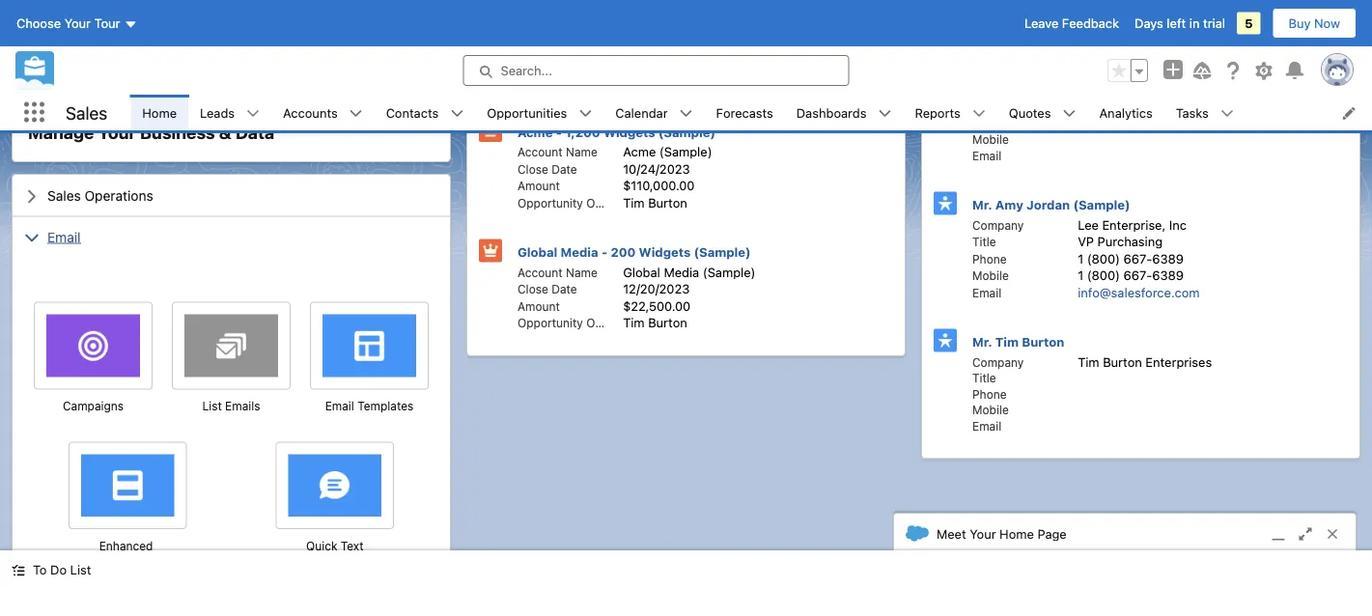 Task type: describe. For each thing, give the bounding box(es) containing it.
emails
[[225, 399, 260, 413]]

campaigns
[[63, 399, 124, 413]]

quick text button
[[275, 537, 394, 554]]

phone inside title phone mobile email
[[972, 387, 1007, 401]]

like
[[122, 38, 142, 52]]

email inside mobile email
[[972, 149, 1002, 162]]

close date for global
[[518, 282, 577, 296]]

to do list
[[33, 563, 91, 577]]

enhanced letterheads button
[[68, 537, 187, 572]]

owner for 1,200
[[586, 196, 622, 210]]

enterprise,
[[1102, 217, 1166, 232]]

title phone mobile email
[[972, 371, 1009, 433]]

date for 12/20/2023
[[552, 282, 577, 296]]

looks like you're free and clear the rest of the day.
[[84, 38, 379, 52]]

of
[[317, 38, 329, 52]]

tim down the $110,000.00
[[623, 195, 645, 210]]

letterheads
[[95, 556, 160, 570]]

data
[[236, 122, 274, 143]]

$110,000.00
[[623, 178, 695, 193]]

amount for acme
[[518, 179, 560, 193]]

accounts link
[[271, 95, 349, 130]]

text default image inside sales operations dropdown button
[[24, 189, 40, 204]]

acme for acme - 1,200 widgets (sample)
[[518, 125, 553, 139]]

left
[[1167, 16, 1186, 30]]

you're
[[145, 38, 181, 52]]

home inside list
[[142, 105, 177, 120]]

senior
[[1078, 99, 1115, 113]]

1,200
[[565, 125, 600, 139]]

10/24/2023
[[623, 161, 690, 176]]

enterprises
[[1146, 354, 1212, 369]]

6389 for phone
[[1152, 251, 1184, 266]]

tim burton enterprises
[[1078, 354, 1212, 369]]

opportunity owner tim burton for -
[[518, 315, 687, 330]]

close for global media - 200 widgets (sample)
[[518, 282, 548, 296]]

erik
[[972, 62, 997, 77]]

search... button
[[463, 55, 849, 86]]

8005556954
[[1078, 116, 1156, 130]]

vp purchasing
[[1078, 234, 1163, 249]]

standard campaign image
[[68, 314, 118, 371]]

(800) for mobile
[[1087, 268, 1120, 282]]

viewed
[[998, 21, 1047, 37]]

manage
[[28, 122, 94, 143]]

account name for media
[[518, 266, 598, 279]]

email inside 'button'
[[325, 399, 354, 413]]

media for -
[[561, 245, 598, 259]]

leave feedback link
[[1025, 16, 1119, 30]]

tour
[[94, 16, 120, 30]]

tim down the $22,500.00
[[623, 315, 645, 330]]

choose
[[16, 16, 61, 30]]

title for erik
[[972, 100, 996, 113]]

analytics
[[1099, 105, 1153, 120]]

text default image for leads
[[246, 107, 260, 120]]

mr. for mr. tim burton
[[972, 335, 992, 349]]

acme (sample)
[[623, 144, 712, 159]]

feedback
[[1062, 16, 1119, 30]]

&
[[219, 122, 232, 143]]

looks
[[84, 38, 118, 52]]

templates
[[358, 399, 414, 413]]

1 vertical spatial -
[[602, 245, 608, 259]]

email up the mr. tim burton on the right of page
[[972, 286, 1002, 299]]

forecasts link
[[705, 95, 785, 130]]

home link
[[131, 95, 188, 130]]

list emails button
[[172, 397, 291, 415]]

to do list button
[[0, 550, 103, 589]]

campaigns button
[[34, 397, 153, 415]]

email button
[[13, 217, 450, 257]]

senior marketing assistant
[[1078, 99, 1234, 113]]

1 owner from the top
[[586, 76, 622, 89]]

account for global
[[518, 266, 563, 279]]

12/20/2023
[[623, 282, 690, 296]]

standard emailtemplate image
[[345, 314, 394, 371]]

1 horizontal spatial home
[[1000, 526, 1034, 541]]

opportunity for global
[[518, 316, 583, 330]]

buy
[[1289, 16, 1311, 30]]

standard enhancedletterhead image
[[103, 454, 153, 510]]

global media (sample)
[[623, 265, 756, 279]]

forecasts
[[716, 105, 773, 120]]

vp
[[1078, 234, 1094, 249]]

5
[[1245, 16, 1253, 30]]

your for meet
[[970, 526, 996, 541]]

sales for sales operations
[[47, 187, 81, 203]]

quick
[[306, 539, 337, 552]]

email templates button
[[310, 397, 429, 415]]

recently-
[[934, 21, 998, 37]]

rodgers
[[1000, 62, 1052, 77]]

(3)
[[1093, 21, 1113, 37]]

owner for -
[[586, 316, 622, 330]]

1 (800) 667-6389 for phone
[[1078, 251, 1184, 266]]

choose your tour
[[16, 16, 120, 30]]

email inside title phone mobile email
[[972, 419, 1002, 433]]

manage your business & data
[[28, 122, 274, 143]]

calendar link
[[604, 95, 679, 130]]

lee enterprise, inc
[[1078, 217, 1187, 232]]

assistant
[[1181, 99, 1234, 113]]

your for manage
[[98, 122, 136, 143]]

text default image for contacts
[[450, 107, 464, 120]]

(800) for phone
[[1087, 251, 1120, 266]]

purchasing
[[1098, 234, 1163, 249]]

email templates
[[325, 399, 414, 413]]

info@salesforce.com
[[1078, 285, 1200, 299]]

operations
[[85, 187, 153, 203]]

title inside title phone mobile email
[[972, 371, 996, 385]]

1 vertical spatial widgets
[[639, 245, 691, 259]]

leave
[[1025, 16, 1059, 30]]

enhanced
[[99, 539, 153, 552]]

sales operations
[[47, 187, 153, 203]]

imagination
[[1125, 82, 1193, 97]]

quotes link
[[997, 95, 1063, 130]]

list containing home
[[131, 95, 1372, 130]]

contacts link
[[374, 95, 450, 130]]



Task type: vqa. For each thing, say whether or not it's contained in the screenshot.
account for Acme
yes



Task type: locate. For each thing, give the bounding box(es) containing it.
dashboards
[[796, 105, 867, 120]]

acme down opportunities
[[518, 125, 553, 139]]

email up amy at the right of the page
[[972, 149, 1002, 162]]

2 vertical spatial owner
[[586, 316, 622, 330]]

2 close from the top
[[518, 162, 548, 176]]

free
[[185, 38, 208, 52]]

0 vertical spatial date
[[552, 42, 577, 56]]

2 text default image from the left
[[349, 107, 363, 120]]

text default image for accounts
[[349, 107, 363, 120]]

667- down the purchasing
[[1124, 251, 1152, 266]]

recently-viewed leads (3)
[[934, 21, 1113, 37]]

now
[[1314, 16, 1340, 30]]

0 horizontal spatial home
[[142, 105, 177, 120]]

mobile for mobile
[[972, 269, 1009, 282]]

company down amy at the right of the page
[[972, 218, 1024, 232]]

reports list item
[[903, 95, 997, 130]]

mobile down the mr. tim burton on the right of page
[[972, 403, 1009, 417]]

leads link
[[188, 95, 246, 130]]

text default image left the sales operations
[[24, 189, 40, 204]]

text default image for dashboards
[[878, 107, 892, 120]]

widgets up global media (sample)
[[639, 245, 691, 259]]

2 vertical spatial amount
[[518, 299, 560, 313]]

mobile up the mr. tim burton on the right of page
[[972, 269, 1009, 282]]

acme for acme (sample)
[[623, 144, 656, 159]]

erik rodgers
[[972, 62, 1052, 77]]

acme up 10/24/2023
[[623, 144, 656, 159]]

1 vertical spatial date
[[552, 162, 577, 176]]

inc
[[1169, 217, 1187, 232]]

1 horizontal spatial leads
[[1050, 21, 1089, 37]]

1 (800) 667-6389 up info@salesforce.com link
[[1078, 268, 1184, 282]]

1 (800) 667-6389 for mobile
[[1078, 268, 1184, 282]]

mobile down the quotes
[[972, 133, 1009, 146]]

0 vertical spatial close
[[518, 42, 548, 56]]

1 horizontal spatial global
[[623, 265, 660, 279]]

days
[[1135, 16, 1163, 30]]

1 vertical spatial close
[[518, 162, 548, 176]]

1 vertical spatial opportunity owner tim burton
[[518, 195, 687, 210]]

1 account from the top
[[518, 145, 563, 159]]

2 title from the top
[[972, 235, 996, 249]]

1 vertical spatial sales
[[47, 187, 81, 203]]

1 horizontal spatial the
[[332, 38, 351, 52]]

2 vertical spatial close
[[518, 282, 548, 296]]

dashboards list item
[[785, 95, 903, 130]]

2 opportunity from the top
[[518, 196, 583, 210]]

sales inside dropdown button
[[47, 187, 81, 203]]

text default image left to
[[12, 564, 25, 577]]

1 amount from the top
[[518, 59, 560, 72]]

text default image for quotes
[[1063, 107, 1076, 120]]

list right do
[[70, 563, 91, 577]]

opportunity owner tim burton for 1,200
[[518, 195, 687, 210]]

beyond imagination
[[1078, 82, 1193, 97]]

text default image up 'acme (sample)' at the top
[[679, 107, 693, 120]]

1 for phone
[[1078, 251, 1084, 266]]

3 owner from the top
[[586, 316, 622, 330]]

1 close from the top
[[518, 42, 548, 56]]

2 name from the top
[[566, 266, 598, 279]]

leads up & at left
[[200, 105, 235, 120]]

name for media
[[566, 266, 598, 279]]

1 vertical spatial company
[[972, 355, 1024, 369]]

info@salesforce.com link
[[1078, 285, 1200, 299]]

3 phone from the top
[[972, 387, 1007, 401]]

calendar
[[615, 105, 668, 120]]

6389 down inc
[[1152, 251, 1184, 266]]

leads list item
[[188, 95, 271, 130]]

1 vertical spatial (800)
[[1087, 268, 1120, 282]]

your left tour
[[64, 16, 91, 30]]

close date down 1,200
[[518, 162, 577, 176]]

text default image inside the dashboards list item
[[878, 107, 892, 120]]

text default image
[[246, 107, 260, 120], [349, 107, 363, 120], [450, 107, 464, 120], [878, 107, 892, 120], [1063, 107, 1076, 120]]

company down the mr. tim burton on the right of page
[[972, 355, 1024, 369]]

page
[[1038, 526, 1067, 541]]

1 (800) from the top
[[1087, 251, 1120, 266]]

0 vertical spatial acme
[[518, 125, 553, 139]]

phone up mobile email
[[972, 117, 1007, 130]]

the right of
[[332, 38, 351, 52]]

your inside choose your tour dropdown button
[[64, 16, 91, 30]]

1 vertical spatial account name
[[518, 266, 598, 279]]

2 vertical spatial opportunity
[[518, 316, 583, 330]]

667- for mobile
[[1124, 268, 1152, 282]]

company for amy
[[972, 218, 1024, 232]]

mr.
[[972, 197, 992, 212], [972, 335, 992, 349]]

9/20/2023
[[623, 41, 684, 56]]

text default image right contacts
[[450, 107, 464, 120]]

phone down the mr. tim burton on the right of page
[[972, 387, 1007, 401]]

date
[[552, 42, 577, 56], [552, 162, 577, 176], [552, 282, 577, 296]]

quotes list item
[[997, 95, 1088, 130]]

text default image up mobile email
[[972, 107, 986, 120]]

mobile email
[[972, 133, 1009, 162]]

2 account from the top
[[518, 266, 563, 279]]

1 phone from the top
[[972, 117, 1007, 130]]

0 vertical spatial your
[[64, 16, 91, 30]]

0 vertical spatial mobile
[[972, 133, 1009, 146]]

0 vertical spatial home
[[142, 105, 177, 120]]

opportunity owner tim burton up 200
[[518, 195, 687, 210]]

global for global media (sample)
[[623, 265, 660, 279]]

0 vertical spatial 1 (800) 667-6389
[[1078, 251, 1184, 266]]

global for global media - 200 widgets (sample)
[[518, 245, 557, 259]]

1 vertical spatial amount
[[518, 179, 560, 193]]

1 vertical spatial 1
[[1078, 268, 1084, 282]]

owner down 200
[[586, 316, 622, 330]]

home left page
[[1000, 526, 1034, 541]]

your right manage
[[98, 122, 136, 143]]

1 vertical spatial global
[[623, 265, 660, 279]]

0 vertical spatial account name
[[518, 145, 598, 159]]

opportunities link
[[475, 95, 579, 130]]

0 horizontal spatial list
[[70, 563, 91, 577]]

tim up title phone mobile email
[[996, 335, 1019, 349]]

1 date from the top
[[552, 42, 577, 56]]

0 vertical spatial mr.
[[972, 197, 992, 212]]

leads
[[1050, 21, 1089, 37], [200, 105, 235, 120]]

close for acme - 1,200 widgets (sample)
[[518, 162, 548, 176]]

text default image inside accounts list item
[[349, 107, 363, 120]]

global
[[518, 245, 557, 259], [623, 265, 660, 279]]

2 vertical spatial mobile
[[972, 403, 1009, 417]]

1 horizontal spatial list
[[202, 399, 222, 413]]

$105,000.00
[[623, 58, 697, 72]]

list inside button
[[70, 563, 91, 577]]

leads left (3)
[[1050, 21, 1089, 37]]

home up manage your business & data
[[142, 105, 177, 120]]

text default image inside opportunities list item
[[579, 107, 592, 120]]

5 text default image from the left
[[1063, 107, 1076, 120]]

0 vertical spatial 6389
[[1152, 251, 1184, 266]]

account name down 1,200
[[518, 145, 598, 159]]

media up 12/20/2023
[[664, 265, 699, 279]]

sales for sales
[[66, 102, 107, 123]]

home
[[142, 105, 177, 120], [1000, 526, 1034, 541]]

1 for mobile
[[1078, 268, 1084, 282]]

2 1 from the top
[[1078, 268, 1084, 282]]

1 name from the top
[[566, 145, 598, 159]]

your right meet
[[970, 526, 996, 541]]

0 vertical spatial opportunity owner tim burton
[[518, 75, 687, 89]]

0 vertical spatial sales
[[66, 102, 107, 123]]

opportunities list item
[[475, 95, 604, 130]]

0 vertical spatial owner
[[586, 76, 622, 89]]

3 title from the top
[[972, 371, 996, 385]]

opportunity for acme
[[518, 196, 583, 210]]

tasks
[[1176, 105, 1209, 120]]

date down 1,200
[[552, 162, 577, 176]]

account down the global media - 200 widgets (sample)
[[518, 266, 563, 279]]

1 vertical spatial 6389
[[1152, 268, 1184, 282]]

company
[[972, 218, 1024, 232], [972, 355, 1024, 369]]

2 vertical spatial title
[[972, 371, 996, 385]]

1 text default image from the left
[[246, 107, 260, 120]]

owner up 'calendar' at the left of the page
[[586, 76, 622, 89]]

date up search...
[[552, 42, 577, 56]]

2 owner from the top
[[586, 196, 622, 210]]

-
[[556, 125, 562, 139], [602, 245, 608, 259]]

1 vertical spatial 667-
[[1124, 268, 1152, 282]]

title for mr.
[[972, 235, 996, 249]]

2 vertical spatial opportunity owner tim burton
[[518, 315, 687, 330]]

title down amy at the right of the page
[[972, 235, 996, 249]]

global left 200
[[518, 245, 557, 259]]

standard lightningquicktext image
[[310, 454, 360, 510]]

667- for phone
[[1124, 251, 1152, 266]]

meet your home page
[[937, 526, 1067, 541]]

0 horizontal spatial -
[[556, 125, 562, 139]]

mr. tim burton
[[972, 335, 1065, 349]]

reports link
[[903, 95, 972, 130]]

$22,500.00
[[623, 298, 691, 313]]

company for tim
[[972, 355, 1024, 369]]

account name for -
[[518, 145, 598, 159]]

to
[[33, 563, 47, 577]]

accounts
[[283, 105, 338, 120]]

date down the global media - 200 widgets (sample)
[[552, 282, 577, 296]]

text default image inside reports list item
[[972, 107, 986, 120]]

1 close date from the top
[[518, 42, 577, 56]]

3 close date from the top
[[518, 282, 577, 296]]

2 mr. from the top
[[972, 335, 992, 349]]

2 horizontal spatial your
[[970, 526, 996, 541]]

1 vertical spatial home
[[1000, 526, 1034, 541]]

6389 up info@salesforce.com
[[1152, 268, 1184, 282]]

0 vertical spatial (800)
[[1087, 251, 1120, 266]]

1 vertical spatial mr.
[[972, 335, 992, 349]]

0 horizontal spatial media
[[561, 245, 598, 259]]

0 vertical spatial 1
[[1078, 251, 1084, 266]]

group
[[1108, 59, 1148, 82]]

1 vertical spatial leads
[[200, 105, 235, 120]]

2 the from the left
[[332, 38, 351, 52]]

1 account name from the top
[[518, 145, 598, 159]]

phone down amy at the right of the page
[[972, 252, 1007, 266]]

lee
[[1078, 217, 1099, 232]]

1 1 (800) 667-6389 from the top
[[1078, 251, 1184, 266]]

3 text default image from the left
[[450, 107, 464, 120]]

0 horizontal spatial your
[[64, 16, 91, 30]]

1 vertical spatial phone
[[972, 252, 1007, 266]]

1 horizontal spatial your
[[98, 122, 136, 143]]

phone
[[972, 117, 1007, 130], [972, 252, 1007, 266], [972, 387, 1007, 401]]

amount for global
[[518, 299, 560, 313]]

text default image
[[579, 107, 592, 120], [679, 107, 693, 120], [972, 107, 986, 120], [1220, 107, 1234, 120], [24, 189, 40, 204], [906, 522, 929, 545], [12, 564, 25, 577]]

6389 for mobile
[[1152, 268, 1184, 282]]

acme - 1,200 widgets (sample)
[[518, 125, 716, 139]]

2 company from the top
[[972, 355, 1024, 369]]

2 1 (800) 667-6389 from the top
[[1078, 268, 1184, 282]]

2 amount from the top
[[518, 179, 560, 193]]

opportunities
[[487, 105, 567, 120]]

3 opportunity owner tim burton from the top
[[518, 315, 687, 330]]

text default image left senior
[[1063, 107, 1076, 120]]

name down 1,200
[[566, 145, 598, 159]]

1 opportunity owner tim burton from the top
[[518, 75, 687, 89]]

global media - 200 widgets (sample)
[[518, 245, 751, 259]]

200
[[611, 245, 636, 259]]

2 phone from the top
[[972, 252, 1007, 266]]

text default image inside the to do list button
[[12, 564, 25, 577]]

dashboards link
[[785, 95, 878, 130]]

title down "erik"
[[972, 100, 996, 113]]

0 vertical spatial amount
[[518, 59, 560, 72]]

1
[[1078, 251, 1084, 266], [1078, 268, 1084, 282]]

0 vertical spatial widgets
[[603, 125, 655, 139]]

2 vertical spatial close date
[[518, 282, 577, 296]]

mr. up title phone mobile email
[[972, 335, 992, 349]]

tim down $105,000.00 in the top of the page
[[623, 75, 645, 89]]

list left emails
[[202, 399, 222, 413]]

0 vertical spatial title
[[972, 100, 996, 113]]

2 account name from the top
[[518, 266, 598, 279]]

buy now button
[[1272, 8, 1357, 39]]

close
[[518, 42, 548, 56], [518, 162, 548, 176], [518, 282, 548, 296]]

media for (sample)
[[664, 265, 699, 279]]

title
[[972, 100, 996, 113], [972, 235, 996, 249], [972, 371, 996, 385]]

text default image inside calendar list item
[[679, 107, 693, 120]]

leads inside list item
[[200, 105, 235, 120]]

0 horizontal spatial the
[[269, 38, 288, 52]]

mobile for mobile email
[[972, 133, 1009, 146]]

1 vertical spatial owner
[[586, 196, 622, 210]]

opportunity owner tim burton down the $22,500.00
[[518, 315, 687, 330]]

leave feedback
[[1025, 16, 1119, 30]]

days left in trial
[[1135, 16, 1225, 30]]

6389
[[1152, 251, 1184, 266], [1152, 268, 1184, 282]]

the left the rest
[[269, 38, 288, 52]]

2 vertical spatial date
[[552, 282, 577, 296]]

choose your tour button
[[15, 8, 139, 39]]

0 vertical spatial global
[[518, 245, 557, 259]]

account name down the global media - 200 widgets (sample)
[[518, 266, 598, 279]]

0 vertical spatial -
[[556, 125, 562, 139]]

1 vertical spatial your
[[98, 122, 136, 143]]

enhanced letterheads
[[95, 539, 160, 570]]

2 vertical spatial your
[[970, 526, 996, 541]]

1 vertical spatial 1 (800) 667-6389
[[1078, 268, 1184, 282]]

1 vertical spatial title
[[972, 235, 996, 249]]

sales down looks
[[66, 102, 107, 123]]

text
[[341, 539, 364, 552]]

phone for mr.
[[972, 252, 1007, 266]]

tasks link
[[1164, 95, 1220, 130]]

email left templates
[[325, 399, 354, 413]]

3 date from the top
[[552, 282, 577, 296]]

0 horizontal spatial leads
[[200, 105, 235, 120]]

calendar list item
[[604, 95, 705, 130]]

1 mobile from the top
[[972, 133, 1009, 146]]

667- up info@salesforce.com link
[[1124, 268, 1152, 282]]

burton
[[648, 75, 687, 89], [648, 195, 687, 210], [648, 315, 687, 330], [1022, 335, 1065, 349], [1103, 354, 1142, 369]]

2 vertical spatial phone
[[972, 387, 1007, 401]]

text default image left the reports 'link'
[[878, 107, 892, 120]]

clear
[[237, 38, 265, 52]]

1 mr. from the top
[[972, 197, 992, 212]]

close date for acme
[[518, 162, 577, 176]]

0 vertical spatial name
[[566, 145, 598, 159]]

contacts list item
[[374, 95, 475, 130]]

4 text default image from the left
[[878, 107, 892, 120]]

business
[[140, 122, 215, 143]]

standard listemail image
[[206, 314, 256, 371]]

3 mobile from the top
[[972, 403, 1009, 417]]

1 horizontal spatial media
[[664, 265, 699, 279]]

- left 200
[[602, 245, 608, 259]]

list emails
[[202, 399, 260, 413]]

3 close from the top
[[518, 282, 548, 296]]

text default image up 1,200
[[579, 107, 592, 120]]

close date up search...
[[518, 42, 577, 56]]

2 close date from the top
[[518, 162, 577, 176]]

1 the from the left
[[269, 38, 288, 52]]

in
[[1190, 16, 1200, 30]]

3 opportunity from the top
[[518, 316, 583, 330]]

text default image inside leads list item
[[246, 107, 260, 120]]

account for acme
[[518, 145, 563, 159]]

title down the mr. tim burton on the right of page
[[972, 371, 996, 385]]

sales left operations
[[47, 187, 81, 203]]

1 vertical spatial account
[[518, 266, 563, 279]]

list
[[202, 399, 222, 413], [70, 563, 91, 577]]

account down opportunities list item
[[518, 145, 563, 159]]

email down the mr. tim burton on the right of page
[[972, 419, 1002, 433]]

2 date from the top
[[552, 162, 577, 176]]

text default image inside tasks list item
[[1220, 107, 1234, 120]]

text default image right tasks
[[1220, 107, 1234, 120]]

(sample)
[[658, 125, 716, 139], [659, 144, 712, 159], [1073, 197, 1130, 212], [694, 245, 751, 259], [703, 265, 756, 279]]

list
[[131, 95, 1372, 130]]

close date down the global media - 200 widgets (sample)
[[518, 282, 577, 296]]

- left 1,200
[[556, 125, 562, 139]]

2 (800) from the top
[[1087, 268, 1120, 282]]

0 vertical spatial close date
[[518, 42, 577, 56]]

1 vertical spatial acme
[[623, 144, 656, 159]]

0 vertical spatial 667-
[[1124, 251, 1152, 266]]

2 667- from the top
[[1124, 268, 1152, 282]]

contacts
[[386, 105, 439, 120]]

your for choose
[[64, 16, 91, 30]]

mr. left amy at the right of the page
[[972, 197, 992, 212]]

1 title from the top
[[972, 100, 996, 113]]

text default image inside contacts list item
[[450, 107, 464, 120]]

widgets down 'calendar' at the left of the page
[[603, 125, 655, 139]]

text default image up data
[[246, 107, 260, 120]]

0 vertical spatial leads
[[1050, 21, 1089, 37]]

quotes
[[1009, 105, 1051, 120]]

2 6389 from the top
[[1152, 268, 1184, 282]]

1 6389 from the top
[[1152, 251, 1184, 266]]

tim down info@salesforce.com link
[[1078, 354, 1100, 369]]

media left 200
[[561, 245, 598, 259]]

email inside dropdown button
[[47, 229, 81, 245]]

1 1 from the top
[[1078, 251, 1084, 266]]

2 mobile from the top
[[972, 269, 1009, 282]]

0 vertical spatial opportunity
[[518, 76, 583, 89]]

name for -
[[566, 145, 598, 159]]

date for 10/24/2023
[[552, 162, 577, 176]]

1 (800) 667-6389
[[1078, 251, 1184, 266], [1078, 268, 1184, 282]]

text default image right the accounts
[[349, 107, 363, 120]]

jordan
[[1027, 197, 1070, 212]]

0 vertical spatial account
[[518, 145, 563, 159]]

1 667- from the top
[[1124, 251, 1152, 266]]

1 company from the top
[[972, 218, 1024, 232]]

0 vertical spatial phone
[[972, 117, 1007, 130]]

your
[[64, 16, 91, 30], [98, 122, 136, 143], [970, 526, 996, 541]]

3 amount from the top
[[518, 299, 560, 313]]

1 vertical spatial media
[[664, 265, 699, 279]]

0 vertical spatial company
[[972, 218, 1024, 232]]

tasks list item
[[1164, 95, 1246, 130]]

text default image left meet
[[906, 522, 929, 545]]

0 horizontal spatial acme
[[518, 125, 553, 139]]

date for 9/20/2023
[[552, 42, 577, 56]]

text default image inside quotes list item
[[1063, 107, 1076, 120]]

1 horizontal spatial acme
[[623, 144, 656, 159]]

667-
[[1124, 251, 1152, 266], [1124, 268, 1152, 282]]

marketing
[[1119, 99, 1177, 113]]

1 vertical spatial close date
[[518, 162, 577, 176]]

2 opportunity owner tim burton from the top
[[518, 195, 687, 210]]

opportunity owner tim burton up 'calendar' at the left of the page
[[518, 75, 687, 89]]

1 horizontal spatial -
[[602, 245, 608, 259]]

name down the global media - 200 widgets (sample)
[[566, 266, 598, 279]]

1 vertical spatial opportunity
[[518, 196, 583, 210]]

email down the sales operations
[[47, 229, 81, 245]]

acme
[[518, 125, 553, 139], [623, 144, 656, 159]]

search...
[[501, 63, 552, 78]]

phone for erik
[[972, 117, 1007, 130]]

1 vertical spatial list
[[70, 563, 91, 577]]

1 opportunity from the top
[[518, 76, 583, 89]]

global down the global media - 200 widgets (sample)
[[623, 265, 660, 279]]

0 horizontal spatial global
[[518, 245, 557, 259]]

0 vertical spatial media
[[561, 245, 598, 259]]

1 (800) 667-6389 down the purchasing
[[1078, 251, 1184, 266]]

trial
[[1203, 16, 1225, 30]]

1 vertical spatial name
[[566, 266, 598, 279]]

mr. for mr. amy jordan (sample)
[[972, 197, 992, 212]]

and
[[211, 38, 233, 52]]

accounts list item
[[271, 95, 374, 130]]

list inside 'button'
[[202, 399, 222, 413]]

account name
[[518, 145, 598, 159], [518, 266, 598, 279]]

mr. amy jordan (sample)
[[972, 197, 1130, 212]]

buy now
[[1289, 16, 1340, 30]]

0 vertical spatial list
[[202, 399, 222, 413]]

owner up 200
[[586, 196, 622, 210]]

email
[[972, 149, 1002, 162], [47, 229, 81, 245], [972, 286, 1002, 299], [325, 399, 354, 413], [972, 419, 1002, 433]]

1 vertical spatial mobile
[[972, 269, 1009, 282]]

do
[[50, 563, 67, 577]]



